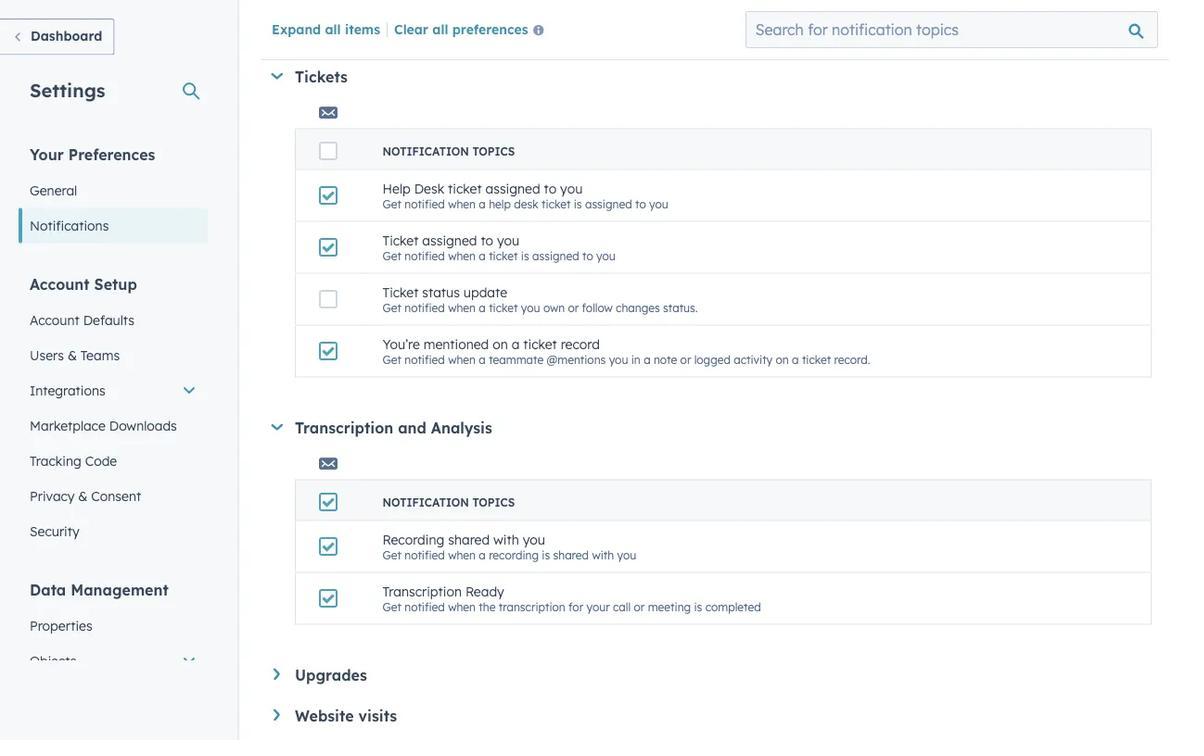 Task type: vqa. For each thing, say whether or not it's contained in the screenshot.
first ALL from right
yes



Task type: describe. For each thing, give the bounding box(es) containing it.
meeting
[[648, 601, 691, 615]]

marketplace downloads
[[30, 418, 177, 434]]

tickets
[[295, 68, 348, 86]]

get inside help desk ticket assigned to you get notified when a help desk ticket is assigned to you
[[382, 197, 401, 211]]

website visits
[[295, 707, 397, 726]]

is inside ticket assigned to you get notified when a ticket is assigned to you
[[521, 249, 529, 263]]

note inside you're mentioned on a ticket record get notified when a teammate @mentions you in a note or logged activity on a ticket record.
[[654, 353, 677, 367]]

transcription for transcription ready get notified when the transcription for your call or meeting is completed
[[382, 584, 462, 601]]

integrations
[[30, 382, 105, 399]]

when inside ticket status update get notified when a ticket you own or follow changes status.
[[448, 301, 476, 315]]

marketplace downloads link
[[19, 408, 208, 444]]

clear
[[394, 21, 428, 37]]

expand
[[272, 21, 321, 37]]

upgrades button
[[274, 667, 1152, 685]]

mentioned
[[423, 337, 489, 353]]

transcription ready get notified when the transcription for your call or meeting is completed
[[382, 584, 761, 615]]

help
[[489, 197, 511, 211]]

website
[[295, 707, 354, 726]]

notification topics for transcription and analysis
[[382, 496, 515, 510]]

caret image for transcription
[[271, 425, 283, 431]]

setup
[[94, 275, 137, 293]]

notification for tickets
[[382, 145, 469, 159]]

caret image for website
[[274, 710, 280, 722]]

general link
[[19, 173, 208, 208]]

changes
[[616, 301, 660, 315]]

ticket inside ticket assigned to you get notified when a ticket is assigned to you
[[489, 249, 518, 263]]

caret image for upgrades
[[274, 669, 280, 681]]

expand all items button
[[272, 21, 380, 37]]

privacy
[[30, 488, 75, 504]]

code
[[85, 453, 117, 469]]

clear all preferences button
[[394, 19, 551, 41]]

1 activity from the top
[[734, 2, 773, 16]]

or for status
[[568, 301, 579, 315]]

upgrades
[[295, 667, 367, 685]]

a inside ticket status update get notified when a ticket you own or follow changes status.
[[479, 301, 486, 315]]

activity inside you're mentioned on a ticket record get notified when a teammate @mentions you in a note or logged activity on a ticket record.
[[734, 353, 773, 367]]

account defaults link
[[19, 303, 208, 338]]

a inside recording shared with you get notified when a recording is shared with you
[[479, 549, 486, 563]]

1 notified from the top
[[404, 2, 445, 16]]

recording
[[382, 532, 444, 549]]

a inside help desk ticket assigned to you get notified when a help desk ticket is assigned to you
[[479, 197, 486, 211]]

recording
[[489, 549, 539, 563]]

is inside recording shared with you get notified when a recording is shared with you
[[542, 549, 550, 563]]

help
[[382, 181, 411, 197]]

get inside you're mentioned on a ticket record get notified when a teammate @mentions you in a note or logged activity on a ticket record.
[[382, 353, 401, 367]]

recording shared with you get notified when a recording is shared with you
[[382, 532, 636, 563]]

you're mentioned on a ticket record get notified when a teammate @mentions you in a note or logged activity on a ticket record.
[[382, 337, 870, 367]]

0 horizontal spatial with
[[493, 532, 519, 549]]

notified inside transcription ready get notified when the transcription for your call or meeting is completed
[[404, 601, 445, 615]]

data
[[30, 581, 66, 599]]

preferences
[[68, 145, 155, 164]]

objects button
[[19, 644, 208, 679]]

teammate inside you're mentioned on a ticket record get notified when a teammate @mentions you in a note or logged activity on a ticket record.
[[489, 353, 544, 367]]

settings
[[30, 78, 105, 102]]

you inside ticket status update get notified when a ticket you own or follow changes status.
[[521, 301, 540, 315]]

follow
[[582, 301, 613, 315]]

own
[[543, 301, 565, 315]]

notified inside help desk ticket assigned to you get notified when a help desk ticket is assigned to you
[[404, 197, 445, 211]]

task
[[802, 2, 824, 16]]

get notified when a teammate @mentions you in a note or logged activity on a task record.
[[382, 2, 863, 16]]

tracking code
[[30, 453, 117, 469]]

is inside transcription ready get notified when the transcription for your call or meeting is completed
[[694, 601, 702, 615]]

0 vertical spatial record.
[[827, 2, 863, 16]]

ticket for ticket assigned to you
[[382, 233, 419, 249]]

analysis
[[431, 419, 492, 438]]

and
[[398, 419, 426, 438]]

desk
[[414, 181, 444, 197]]

your
[[30, 145, 64, 164]]

when inside transcription ready get notified when the transcription for your call or meeting is completed
[[448, 601, 476, 615]]

notification topics for tickets
[[382, 145, 515, 159]]

notified inside recording shared with you get notified when a recording is shared with you
[[404, 549, 445, 563]]

expand all items
[[272, 21, 380, 37]]

consent
[[91, 488, 141, 504]]

a inside ticket assigned to you get notified when a ticket is assigned to you
[[479, 249, 486, 263]]

logged inside you're mentioned on a ticket record get notified when a teammate @mentions you in a note or logged activity on a ticket record.
[[694, 353, 731, 367]]

ticket for ticket status update
[[382, 285, 419, 301]]

tickets button
[[271, 68, 1152, 86]]

your preferences
[[30, 145, 155, 164]]

help desk ticket assigned to you get notified when a help desk ticket is assigned to you
[[382, 181, 668, 211]]

& for privacy
[[78, 488, 88, 504]]

users & teams
[[30, 347, 120, 363]]

1 in from the top
[[631, 2, 641, 16]]

topics for tickets
[[472, 145, 515, 159]]

teams
[[81, 347, 120, 363]]

status
[[422, 285, 460, 301]]

downloads
[[109, 418, 177, 434]]

topics for transcription and analysis
[[472, 496, 515, 510]]

privacy & consent link
[[19, 479, 208, 514]]



Task type: locate. For each thing, give the bounding box(es) containing it.
visits
[[358, 707, 397, 726]]

notified up you're
[[404, 301, 445, 315]]

when inside you're mentioned on a ticket record get notified when a teammate @mentions you in a note or logged activity on a ticket record.
[[448, 353, 476, 367]]

you
[[609, 2, 628, 16], [560, 181, 583, 197], [649, 197, 668, 211], [497, 233, 519, 249], [596, 249, 616, 263], [521, 301, 540, 315], [609, 353, 628, 367], [523, 532, 545, 549], [617, 549, 636, 563]]

ticket assigned to you get notified when a ticket is assigned to you
[[382, 233, 616, 263]]

account setup
[[30, 275, 137, 293]]

1 notification from the top
[[382, 145, 469, 159]]

when right desk
[[448, 197, 476, 211]]

1 vertical spatial teammate
[[489, 353, 544, 367]]

3 when from the top
[[448, 249, 476, 263]]

5 when from the top
[[448, 353, 476, 367]]

get
[[382, 2, 401, 16], [382, 197, 401, 211], [382, 249, 401, 263], [382, 301, 401, 315], [382, 353, 401, 367], [382, 549, 401, 563], [382, 601, 401, 615]]

0 vertical spatial teammate
[[489, 2, 544, 16]]

2 account from the top
[[30, 312, 80, 328]]

note up tickets dropdown button
[[654, 2, 677, 16]]

is inside help desk ticket assigned to you get notified when a help desk ticket is assigned to you
[[574, 197, 582, 211]]

ticket inside ticket status update get notified when a ticket you own or follow changes status.
[[489, 301, 518, 315]]

1 vertical spatial transcription
[[382, 584, 462, 601]]

teammate
[[489, 2, 544, 16], [489, 353, 544, 367]]

your preferences element
[[19, 144, 208, 243]]

preferences
[[452, 21, 528, 37]]

& inside users & teams link
[[68, 347, 77, 363]]

transcription left and
[[295, 419, 393, 438]]

data management
[[30, 581, 169, 599]]

0 horizontal spatial shared
[[448, 532, 490, 549]]

0 vertical spatial ticket
[[382, 233, 419, 249]]

users & teams link
[[19, 338, 208, 373]]

you inside you're mentioned on a ticket record get notified when a teammate @mentions you in a note or logged activity on a ticket record.
[[609, 353, 628, 367]]

for
[[568, 601, 583, 615]]

@mentions
[[547, 2, 606, 16], [547, 353, 606, 367]]

2 logged from the top
[[694, 353, 731, 367]]

privacy & consent
[[30, 488, 141, 504]]

transcription for transcription and analysis
[[295, 419, 393, 438]]

tracking code link
[[19, 444, 208, 479]]

& for users
[[68, 347, 77, 363]]

ready
[[465, 584, 504, 601]]

notified up clear
[[404, 2, 445, 16]]

is
[[574, 197, 582, 211], [521, 249, 529, 263], [542, 549, 550, 563], [694, 601, 702, 615]]

notified inside ticket assigned to you get notified when a ticket is assigned to you
[[404, 249, 445, 263]]

1 account from the top
[[30, 275, 90, 293]]

& right users
[[68, 347, 77, 363]]

1 horizontal spatial with
[[592, 549, 614, 563]]

1 vertical spatial note
[[654, 353, 677, 367]]

logged down status.
[[694, 353, 731, 367]]

properties link
[[19, 609, 208, 644]]

dashboard
[[31, 28, 102, 44]]

0 vertical spatial notification
[[382, 145, 469, 159]]

properties
[[30, 618, 92, 634]]

all right clear
[[432, 21, 448, 37]]

3 get from the top
[[382, 249, 401, 263]]

& inside privacy & consent link
[[78, 488, 88, 504]]

3 notified from the top
[[404, 249, 445, 263]]

account up users
[[30, 312, 80, 328]]

2 topics from the top
[[472, 496, 515, 510]]

or for notified
[[680, 2, 691, 16]]

0 vertical spatial activity
[[734, 2, 773, 16]]

ticket status update get notified when a ticket you own or follow changes status.
[[382, 285, 698, 315]]

& right privacy
[[78, 488, 88, 504]]

1 horizontal spatial &
[[78, 488, 88, 504]]

5 notified from the top
[[404, 353, 445, 367]]

0 vertical spatial transcription
[[295, 419, 393, 438]]

1 when from the top
[[448, 2, 476, 16]]

1 horizontal spatial all
[[432, 21, 448, 37]]

1 vertical spatial notification
[[382, 496, 469, 510]]

all for clear
[[432, 21, 448, 37]]

0 horizontal spatial all
[[325, 21, 341, 37]]

7 notified from the top
[[404, 601, 445, 615]]

account for account defaults
[[30, 312, 80, 328]]

account
[[30, 275, 90, 293], [30, 312, 80, 328]]

ticket left the status
[[382, 285, 419, 301]]

2 all from the left
[[432, 21, 448, 37]]

&
[[68, 347, 77, 363], [78, 488, 88, 504]]

caret image inside tickets dropdown button
[[271, 73, 283, 80]]

when up ready
[[448, 549, 476, 563]]

notification up 'recording'
[[382, 496, 469, 510]]

transcription
[[295, 419, 393, 438], [382, 584, 462, 601]]

1 vertical spatial caret image
[[274, 669, 280, 681]]

1 vertical spatial in
[[631, 353, 641, 367]]

get inside ticket status update get notified when a ticket you own or follow changes status.
[[382, 301, 401, 315]]

1 vertical spatial @mentions
[[547, 353, 606, 367]]

0 vertical spatial notification topics
[[382, 145, 515, 159]]

1 notification topics from the top
[[382, 145, 515, 159]]

with up ready
[[493, 532, 519, 549]]

is right desk
[[574, 197, 582, 211]]

2 notification topics from the top
[[382, 496, 515, 510]]

0 horizontal spatial &
[[68, 347, 77, 363]]

notified left recording
[[404, 549, 445, 563]]

caret image inside upgrades dropdown button
[[274, 669, 280, 681]]

when inside recording shared with you get notified when a recording is shared with you
[[448, 549, 476, 563]]

notified left ready
[[404, 601, 445, 615]]

is right recording
[[542, 549, 550, 563]]

activity
[[734, 2, 773, 16], [734, 353, 773, 367]]

1 teammate from the top
[[489, 2, 544, 16]]

notification
[[382, 145, 469, 159], [382, 496, 469, 510]]

when up the status
[[448, 249, 476, 263]]

activity left task
[[734, 2, 773, 16]]

or inside transcription ready get notified when the transcription for your call or meeting is completed
[[634, 601, 645, 615]]

@mentions inside you're mentioned on a ticket record get notified when a teammate @mentions you in a note or logged activity on a ticket record.
[[547, 353, 606, 367]]

get inside transcription ready get notified when the transcription for your call or meeting is completed
[[382, 601, 401, 615]]

account up account defaults
[[30, 275, 90, 293]]

transcription down 'recording'
[[382, 584, 462, 601]]

account defaults
[[30, 312, 134, 328]]

topics up help
[[472, 145, 515, 159]]

2 note from the top
[[654, 353, 677, 367]]

notification topics
[[382, 145, 515, 159], [382, 496, 515, 510]]

when left "the"
[[448, 601, 476, 615]]

0 vertical spatial topics
[[472, 145, 515, 159]]

assigned
[[485, 181, 540, 197], [585, 197, 632, 211], [422, 233, 477, 249], [532, 249, 579, 263]]

completed
[[705, 601, 761, 615]]

4 get from the top
[[382, 301, 401, 315]]

assigned up ticket status update get notified when a ticket you own or follow changes status.
[[532, 249, 579, 263]]

a
[[479, 2, 486, 16], [644, 2, 651, 16], [792, 2, 799, 16], [479, 197, 486, 211], [479, 249, 486, 263], [479, 301, 486, 315], [512, 337, 520, 353], [479, 353, 486, 367], [644, 353, 651, 367], [792, 353, 799, 367], [479, 549, 486, 563]]

objects
[[30, 653, 76, 669]]

7 get from the top
[[382, 601, 401, 615]]

notified up the status
[[404, 249, 445, 263]]

1 vertical spatial record.
[[834, 353, 870, 367]]

is right meeting
[[694, 601, 702, 615]]

on
[[776, 2, 789, 16], [493, 337, 508, 353], [776, 353, 789, 367]]

with up 'your'
[[592, 549, 614, 563]]

notified inside you're mentioned on a ticket record get notified when a teammate @mentions you in a note or logged activity on a ticket record.
[[404, 353, 445, 367]]

5 get from the top
[[382, 353, 401, 367]]

transcription and analysis
[[295, 419, 492, 438]]

notifications link
[[19, 208, 208, 243]]

account for account setup
[[30, 275, 90, 293]]

2 notification from the top
[[382, 496, 469, 510]]

Search for notification topics search field
[[745, 11, 1158, 48]]

desk
[[514, 197, 538, 211]]

account setup element
[[19, 274, 208, 549]]

2 @mentions from the top
[[547, 353, 606, 367]]

status.
[[663, 301, 698, 315]]

users
[[30, 347, 64, 363]]

items
[[345, 21, 380, 37]]

1 ticket from the top
[[382, 233, 419, 249]]

assigned right desk
[[585, 197, 632, 211]]

tracking
[[30, 453, 81, 469]]

or inside ticket status update get notified when a ticket you own or follow changes status.
[[568, 301, 579, 315]]

1 vertical spatial ticket
[[382, 285, 419, 301]]

is up ticket status update get notified when a ticket you own or follow changes status.
[[521, 249, 529, 263]]

0 vertical spatial account
[[30, 275, 90, 293]]

ticket down help
[[382, 233, 419, 249]]

notification topics up desk
[[382, 145, 515, 159]]

notifications
[[30, 217, 109, 234]]

you're
[[382, 337, 420, 353]]

1 vertical spatial activity
[[734, 353, 773, 367]]

activity up transcription and analysis dropdown button
[[734, 353, 773, 367]]

management
[[71, 581, 169, 599]]

1 get from the top
[[382, 2, 401, 16]]

in inside you're mentioned on a ticket record get notified when a teammate @mentions you in a note or logged activity on a ticket record.
[[631, 353, 641, 367]]

in
[[631, 2, 641, 16], [631, 353, 641, 367]]

all for expand
[[325, 21, 341, 37]]

caret image for tickets
[[271, 73, 283, 80]]

shared up transcription ready get notified when the transcription for your call or meeting is completed
[[553, 549, 589, 563]]

2 teammate from the top
[[489, 353, 544, 367]]

4 when from the top
[[448, 301, 476, 315]]

get inside recording shared with you get notified when a recording is shared with you
[[382, 549, 401, 563]]

notified
[[404, 2, 445, 16], [404, 197, 445, 211], [404, 249, 445, 263], [404, 301, 445, 315], [404, 353, 445, 367], [404, 549, 445, 563], [404, 601, 445, 615]]

6 get from the top
[[382, 549, 401, 563]]

notified left help
[[404, 197, 445, 211]]

notified down the status
[[404, 353, 445, 367]]

data management element
[[19, 580, 208, 741]]

or right own
[[568, 301, 579, 315]]

record. inside you're mentioned on a ticket record get notified when a teammate @mentions you in a note or logged activity on a ticket record.
[[834, 353, 870, 367]]

1 logged from the top
[[694, 2, 731, 16]]

record
[[561, 337, 600, 353]]

security link
[[19, 514, 208, 549]]

topics up recording shared with you get notified when a recording is shared with you
[[472, 496, 515, 510]]

caret image
[[271, 425, 283, 431], [274, 710, 280, 722]]

2 ticket from the top
[[382, 285, 419, 301]]

security
[[30, 523, 79, 540]]

caret image left tickets
[[271, 73, 283, 80]]

1 note from the top
[[654, 2, 677, 16]]

dashboard link
[[0, 19, 114, 55]]

shared up ready
[[448, 532, 490, 549]]

note
[[654, 2, 677, 16], [654, 353, 677, 367]]

or
[[680, 2, 691, 16], [568, 301, 579, 315], [680, 353, 691, 367], [634, 601, 645, 615]]

note down status.
[[654, 353, 677, 367]]

2 notified from the top
[[404, 197, 445, 211]]

4 notified from the top
[[404, 301, 445, 315]]

update
[[463, 285, 507, 301]]

assigned up the status
[[422, 233, 477, 249]]

or for ready
[[634, 601, 645, 615]]

caret image inside website visits dropdown button
[[274, 710, 280, 722]]

when
[[448, 2, 476, 16], [448, 197, 476, 211], [448, 249, 476, 263], [448, 301, 476, 315], [448, 353, 476, 367], [448, 549, 476, 563], [448, 601, 476, 615]]

marketplace
[[30, 418, 106, 434]]

when inside help desk ticket assigned to you get notified when a help desk ticket is assigned to you
[[448, 197, 476, 211]]

1 vertical spatial caret image
[[274, 710, 280, 722]]

6 when from the top
[[448, 549, 476, 563]]

or up tickets dropdown button
[[680, 2, 691, 16]]

ticket inside ticket assigned to you get notified when a ticket is assigned to you
[[382, 233, 419, 249]]

ticket inside ticket status update get notified when a ticket you own or follow changes status.
[[382, 285, 419, 301]]

assigned up ticket assigned to you get notified when a ticket is assigned to you
[[485, 181, 540, 197]]

record.
[[827, 2, 863, 16], [834, 353, 870, 367]]

when inside ticket assigned to you get notified when a ticket is assigned to you
[[448, 249, 476, 263]]

2 when from the top
[[448, 197, 476, 211]]

defaults
[[83, 312, 134, 328]]

general
[[30, 182, 77, 198]]

transcription inside transcription ready get notified when the transcription for your call or meeting is completed
[[382, 584, 462, 601]]

notified inside ticket status update get notified when a ticket you own or follow changes status.
[[404, 301, 445, 315]]

call
[[613, 601, 631, 615]]

6 notified from the top
[[404, 549, 445, 563]]

2 in from the top
[[631, 353, 641, 367]]

transcription and analysis button
[[271, 419, 1152, 438]]

0 vertical spatial caret image
[[271, 73, 283, 80]]

caret image
[[271, 73, 283, 80], [274, 669, 280, 681]]

with
[[493, 532, 519, 549], [592, 549, 614, 563]]

when up mentioned
[[448, 301, 476, 315]]

or right call
[[634, 601, 645, 615]]

1 all from the left
[[325, 21, 341, 37]]

0 vertical spatial in
[[631, 2, 641, 16]]

0 vertical spatial caret image
[[271, 425, 283, 431]]

0 vertical spatial logged
[[694, 2, 731, 16]]

notification for transcription and analysis
[[382, 496, 469, 510]]

to
[[544, 181, 557, 197], [635, 197, 646, 211], [481, 233, 493, 249], [582, 249, 593, 263]]

or inside you're mentioned on a ticket record get notified when a teammate @mentions you in a note or logged activity on a ticket record.
[[680, 353, 691, 367]]

integrations button
[[19, 373, 208, 408]]

1 horizontal spatial shared
[[553, 549, 589, 563]]

the
[[479, 601, 496, 615]]

1 topics from the top
[[472, 145, 515, 159]]

clear all preferences
[[394, 21, 528, 37]]

teammate down own
[[489, 353, 544, 367]]

1 vertical spatial topics
[[472, 496, 515, 510]]

notification topics up 'recording'
[[382, 496, 515, 510]]

7 when from the top
[[448, 601, 476, 615]]

1 vertical spatial logged
[[694, 353, 731, 367]]

your
[[586, 601, 610, 615]]

logged up tickets dropdown button
[[694, 2, 731, 16]]

all left items
[[325, 21, 341, 37]]

1 vertical spatial notification topics
[[382, 496, 515, 510]]

website visits button
[[274, 707, 1152, 726]]

teammate up preferences
[[489, 2, 544, 16]]

transcription
[[499, 601, 565, 615]]

all inside button
[[432, 21, 448, 37]]

when right you're
[[448, 353, 476, 367]]

1 @mentions from the top
[[547, 2, 606, 16]]

0 vertical spatial &
[[68, 347, 77, 363]]

2 activity from the top
[[734, 353, 773, 367]]

notification up desk
[[382, 145, 469, 159]]

or down status.
[[680, 353, 691, 367]]

0 vertical spatial note
[[654, 2, 677, 16]]

get inside ticket assigned to you get notified when a ticket is assigned to you
[[382, 249, 401, 263]]

when up clear all preferences
[[448, 2, 476, 16]]

1 vertical spatial &
[[78, 488, 88, 504]]

2 get from the top
[[382, 197, 401, 211]]

caret image inside transcription and analysis dropdown button
[[271, 425, 283, 431]]

0 vertical spatial @mentions
[[547, 2, 606, 16]]

1 vertical spatial account
[[30, 312, 80, 328]]

caret image left upgrades
[[274, 669, 280, 681]]



